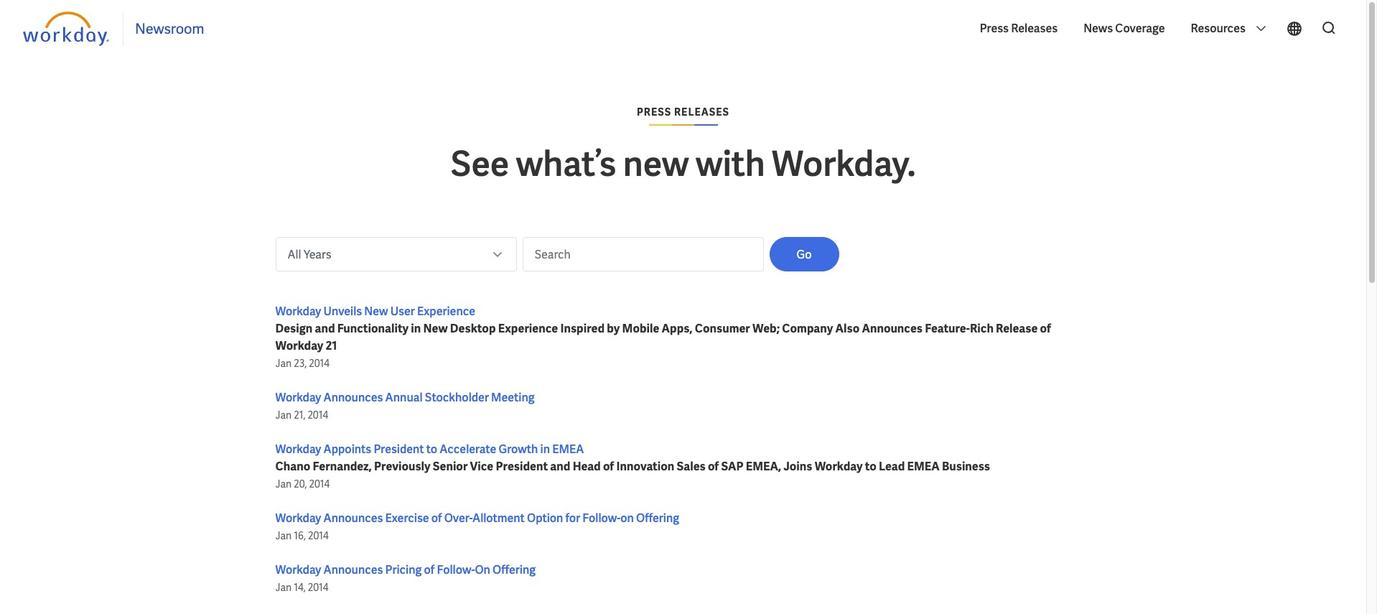 Task type: describe. For each thing, give the bounding box(es) containing it.
workday unveils new user experience design and functionality in new desktop experience inspired by mobile apps, consumer web; company also announces feature-rich release of workday 21 jan 23, 2014
[[276, 304, 1052, 370]]

follow- inside workday announces exercise of over-allotment option for follow-on offering jan 16, 2014
[[583, 511, 621, 526]]

lead
[[879, 459, 905, 474]]

appoints
[[324, 442, 372, 457]]

0 horizontal spatial new
[[365, 304, 388, 319]]

2014 inside workday appoints president to accelerate growth in emea chano fernandez, previously senior vice president and head of innovation sales of sap emea, joins workday to lead emea business jan 20, 2014
[[309, 478, 330, 491]]

new
[[623, 142, 689, 186]]

offering inside workday announces exercise of over-allotment option for follow-on offering jan 16, 2014
[[637, 511, 680, 526]]

press
[[980, 21, 1009, 36]]

vice
[[470, 459, 494, 474]]

of right head
[[603, 459, 615, 474]]

release
[[997, 321, 1038, 336]]

1 vertical spatial experience
[[498, 321, 558, 336]]

sap
[[722, 459, 744, 474]]

desktop
[[450, 321, 496, 336]]

of inside workday announces pricing of follow-on offering jan 14, 2014
[[424, 563, 435, 578]]

feature-
[[926, 321, 971, 336]]

innovation
[[617, 459, 675, 474]]

news
[[1084, 21, 1114, 36]]

in inside workday unveils new user experience design and functionality in new desktop experience inspired by mobile apps, consumer web; company also announces feature-rich release of workday 21 jan 23, 2014
[[411, 321, 421, 336]]

workday appoints president to accelerate growth in emea chano fernandez, previously senior vice president and head of innovation sales of sap emea, joins workday to lead emea business jan 20, 2014
[[276, 442, 991, 491]]

0 horizontal spatial emea
[[553, 442, 584, 457]]

workday announces exercise of over-allotment option for follow-on offering link
[[276, 511, 680, 526]]

newsroom
[[135, 19, 204, 38]]

senior
[[433, 459, 468, 474]]

workday unveils new user experience link
[[276, 304, 476, 319]]

consumer
[[695, 321, 751, 336]]

workday for jan
[[276, 390, 321, 405]]

resources link
[[1184, 10, 1275, 47]]

2014 inside workday announces annual stockholder meeting jan 21, 2014
[[308, 409, 328, 422]]

coverage
[[1116, 21, 1166, 36]]

globe icon image
[[1287, 20, 1304, 37]]

mobile
[[623, 321, 660, 336]]

user
[[391, 304, 415, 319]]

rich
[[971, 321, 994, 336]]

jan inside workday announces exercise of over-allotment option for follow-on offering jan 16, 2014
[[276, 529, 292, 542]]

of left sap
[[708, 459, 719, 474]]

go
[[797, 247, 812, 262]]

resources
[[1192, 21, 1249, 36]]

annual
[[386, 390, 423, 405]]

21,
[[294, 409, 306, 422]]

21
[[326, 338, 337, 353]]

workday right 'joins'
[[815, 459, 863, 474]]

on
[[621, 511, 634, 526]]

see what's new with workday.
[[451, 142, 916, 186]]

apps,
[[662, 321, 693, 336]]

also
[[836, 321, 860, 336]]

web;
[[753, 321, 780, 336]]

14,
[[294, 581, 306, 594]]

0 vertical spatial to
[[427, 442, 438, 457]]

option
[[527, 511, 564, 526]]

functionality
[[338, 321, 409, 336]]

company
[[783, 321, 834, 336]]

follow- inside workday announces pricing of follow-on offering jan 14, 2014
[[437, 563, 475, 578]]

fernandez,
[[313, 459, 372, 474]]

for
[[566, 511, 581, 526]]

jan inside workday appoints president to accelerate growth in emea chano fernandez, previously senior vice president and head of innovation sales of sap emea, joins workday to lead emea business jan 20, 2014
[[276, 478, 292, 491]]

go to the newsroom homepage image
[[23, 11, 111, 46]]

and inside workday unveils new user experience design and functionality in new desktop experience inspired by mobile apps, consumer web; company also announces feature-rich release of workday 21 jan 23, 2014
[[315, 321, 335, 336]]

workday for growth
[[276, 442, 321, 457]]



Task type: vqa. For each thing, say whether or not it's contained in the screenshot.
RELEASES at the top of page
yes



Task type: locate. For each thing, give the bounding box(es) containing it.
and
[[315, 321, 335, 336], [551, 459, 571, 474]]

experience
[[417, 304, 476, 319], [498, 321, 558, 336]]

0 horizontal spatial experience
[[417, 304, 476, 319]]

unveils
[[324, 304, 362, 319]]

over-
[[444, 511, 473, 526]]

workday appoints president to accelerate growth in emea link
[[276, 442, 584, 457]]

1 horizontal spatial offering
[[637, 511, 680, 526]]

offering inside workday announces pricing of follow-on offering jan 14, 2014
[[493, 563, 536, 578]]

of inside workday unveils new user experience design and functionality in new desktop experience inspired by mobile apps, consumer web; company also announces feature-rich release of workday 21 jan 23, 2014
[[1041, 321, 1052, 336]]

1 horizontal spatial to
[[865, 459, 877, 474]]

1 vertical spatial to
[[865, 459, 877, 474]]

head
[[573, 459, 601, 474]]

1 horizontal spatial new
[[424, 321, 448, 336]]

offering right on
[[493, 563, 536, 578]]

workday.
[[772, 142, 916, 186]]

jan inside workday unveils new user experience design and functionality in new desktop experience inspired by mobile apps, consumer web; company also announces feature-rich release of workday 21 jan 23, 2014
[[276, 357, 292, 370]]

workday up 23,
[[276, 338, 324, 353]]

announces
[[862, 321, 923, 336], [324, 390, 383, 405], [324, 511, 383, 526], [324, 563, 383, 578]]

1 vertical spatial follow-
[[437, 563, 475, 578]]

president up previously
[[374, 442, 424, 457]]

0 vertical spatial experience
[[417, 304, 476, 319]]

1 jan from the top
[[276, 357, 292, 370]]

1 horizontal spatial and
[[551, 459, 571, 474]]

go button
[[770, 237, 840, 272]]

0 vertical spatial new
[[365, 304, 388, 319]]

announces for workday announces pricing of follow-on offering
[[324, 563, 383, 578]]

workday announces pricing of follow-on offering jan 14, 2014
[[276, 563, 536, 594]]

workday inside workday announces annual stockholder meeting jan 21, 2014
[[276, 390, 321, 405]]

workday for design
[[276, 304, 321, 319]]

1 vertical spatial offering
[[493, 563, 536, 578]]

jan left 20,
[[276, 478, 292, 491]]

follow- right for
[[583, 511, 621, 526]]

press releases
[[980, 21, 1058, 36]]

announces for workday announces exercise of over-allotment option for follow-on offering
[[324, 511, 383, 526]]

workday announces annual stockholder meeting jan 21, 2014
[[276, 390, 535, 422]]

1 vertical spatial president
[[496, 459, 548, 474]]

experience left 'inspired'
[[498, 321, 558, 336]]

workday
[[276, 304, 321, 319], [276, 338, 324, 353], [276, 390, 321, 405], [276, 442, 321, 457], [815, 459, 863, 474], [276, 511, 321, 526], [276, 563, 321, 578]]

0 vertical spatial and
[[315, 321, 335, 336]]

press
[[637, 106, 672, 119]]

emea up head
[[553, 442, 584, 457]]

meeting
[[491, 390, 535, 405]]

announces right also
[[862, 321, 923, 336]]

exercise
[[386, 511, 429, 526]]

emea
[[553, 442, 584, 457], [908, 459, 940, 474]]

Search text field
[[523, 237, 764, 272]]

press releases
[[637, 106, 730, 119]]

accelerate
[[440, 442, 497, 457]]

1 vertical spatial new
[[424, 321, 448, 336]]

0 vertical spatial president
[[374, 442, 424, 457]]

with
[[696, 142, 766, 186]]

0 horizontal spatial follow-
[[437, 563, 475, 578]]

of right pricing
[[424, 563, 435, 578]]

1 horizontal spatial follow-
[[583, 511, 621, 526]]

workday inside workday announces exercise of over-allotment option for follow-on offering jan 16, 2014
[[276, 511, 321, 526]]

by
[[607, 321, 620, 336]]

of left over-
[[432, 511, 442, 526]]

23,
[[294, 357, 307, 370]]

allotment
[[473, 511, 525, 526]]

in right growth
[[541, 442, 550, 457]]

news coverage link
[[1077, 10, 1173, 47]]

5 jan from the top
[[276, 581, 292, 594]]

0 vertical spatial in
[[411, 321, 421, 336]]

new up functionality
[[365, 304, 388, 319]]

chano
[[276, 459, 311, 474]]

follow- down workday announces exercise of over-allotment option for follow-on offering jan 16, 2014
[[437, 563, 475, 578]]

stockholder
[[425, 390, 489, 405]]

of right 'release'
[[1041, 321, 1052, 336]]

0 horizontal spatial to
[[427, 442, 438, 457]]

workday announces pricing of follow-on offering link
[[276, 563, 536, 578]]

16,
[[294, 529, 306, 542]]

0 horizontal spatial president
[[374, 442, 424, 457]]

2 jan from the top
[[276, 409, 292, 422]]

what's
[[516, 142, 617, 186]]

workday announces annual stockholder meeting link
[[276, 390, 535, 405]]

workday for on
[[276, 563, 321, 578]]

1 vertical spatial in
[[541, 442, 550, 457]]

president down growth
[[496, 459, 548, 474]]

3 jan from the top
[[276, 478, 292, 491]]

2014 right 23,
[[309, 357, 330, 370]]

and left head
[[551, 459, 571, 474]]

to up senior
[[427, 442, 438, 457]]

1 horizontal spatial president
[[496, 459, 548, 474]]

and up 21
[[315, 321, 335, 336]]

experience up desktop
[[417, 304, 476, 319]]

2014 right 20,
[[309, 478, 330, 491]]

of
[[1041, 321, 1052, 336], [603, 459, 615, 474], [708, 459, 719, 474], [432, 511, 442, 526], [424, 563, 435, 578]]

on
[[475, 563, 491, 578]]

workday up 16,
[[276, 511, 321, 526]]

2014 inside workday unveils new user experience design and functionality in new desktop experience inspired by mobile apps, consumer web; company also announces feature-rich release of workday 21 jan 23, 2014
[[309, 357, 330, 370]]

announces inside workday unveils new user experience design and functionality in new desktop experience inspired by mobile apps, consumer web; company also announces feature-rich release of workday 21 jan 23, 2014
[[862, 321, 923, 336]]

announces for workday announces annual stockholder meeting
[[324, 390, 383, 405]]

in down user
[[411, 321, 421, 336]]

jan left 21,
[[276, 409, 292, 422]]

0 vertical spatial emea
[[553, 442, 584, 457]]

of inside workday announces exercise of over-allotment option for follow-on offering jan 16, 2014
[[432, 511, 442, 526]]

0 horizontal spatial and
[[315, 321, 335, 336]]

4 jan from the top
[[276, 529, 292, 542]]

workday for allotment
[[276, 511, 321, 526]]

workday up 14,
[[276, 563, 321, 578]]

1 vertical spatial emea
[[908, 459, 940, 474]]

2014 inside workday announces exercise of over-allotment option for follow-on offering jan 16, 2014
[[308, 529, 329, 542]]

new
[[365, 304, 388, 319], [424, 321, 448, 336]]

emea right lead
[[908, 459, 940, 474]]

workday up 21,
[[276, 390, 321, 405]]

1 horizontal spatial emea
[[908, 459, 940, 474]]

20,
[[294, 478, 307, 491]]

0 horizontal spatial offering
[[493, 563, 536, 578]]

previously
[[374, 459, 431, 474]]

inspired
[[561, 321, 605, 336]]

workday up design
[[276, 304, 321, 319]]

new left desktop
[[424, 321, 448, 336]]

jan left 14,
[[276, 581, 292, 594]]

business
[[943, 459, 991, 474]]

2014 right 14,
[[308, 581, 329, 594]]

workday inside workday announces pricing of follow-on offering jan 14, 2014
[[276, 563, 321, 578]]

releases
[[1012, 21, 1058, 36]]

0 vertical spatial follow-
[[583, 511, 621, 526]]

offering right 'on'
[[637, 511, 680, 526]]

press releases link
[[973, 10, 1066, 47]]

and inside workday appoints president to accelerate growth in emea chano fernandez, previously senior vice president and head of innovation sales of sap emea, joins workday to lead emea business jan 20, 2014
[[551, 459, 571, 474]]

joins
[[784, 459, 813, 474]]

0 vertical spatial offering
[[637, 511, 680, 526]]

2014
[[309, 357, 330, 370], [308, 409, 328, 422], [309, 478, 330, 491], [308, 529, 329, 542], [308, 581, 329, 594]]

emea,
[[746, 459, 782, 474]]

1 vertical spatial and
[[551, 459, 571, 474]]

announces inside workday announces exercise of over-allotment option for follow-on offering jan 16, 2014
[[324, 511, 383, 526]]

president
[[374, 442, 424, 457], [496, 459, 548, 474]]

announces inside workday announces annual stockholder meeting jan 21, 2014
[[324, 390, 383, 405]]

see
[[451, 142, 510, 186]]

jan left 16,
[[276, 529, 292, 542]]

pricing
[[386, 563, 422, 578]]

1 horizontal spatial experience
[[498, 321, 558, 336]]

in inside workday appoints president to accelerate growth in emea chano fernandez, previously senior vice president and head of innovation sales of sap emea, joins workday to lead emea business jan 20, 2014
[[541, 442, 550, 457]]

newsroom link
[[135, 19, 204, 38]]

in
[[411, 321, 421, 336], [541, 442, 550, 457]]

to left lead
[[865, 459, 877, 474]]

workday announces exercise of over-allotment option for follow-on offering jan 16, 2014
[[276, 511, 680, 542]]

jan inside workday announces pricing of follow-on offering jan 14, 2014
[[276, 581, 292, 594]]

2014 right 21,
[[308, 409, 328, 422]]

news coverage
[[1084, 21, 1166, 36]]

1 horizontal spatial in
[[541, 442, 550, 457]]

announces left pricing
[[324, 563, 383, 578]]

offering
[[637, 511, 680, 526], [493, 563, 536, 578]]

releases
[[675, 106, 730, 119]]

announces inside workday announces pricing of follow-on offering jan 14, 2014
[[324, 563, 383, 578]]

jan
[[276, 357, 292, 370], [276, 409, 292, 422], [276, 478, 292, 491], [276, 529, 292, 542], [276, 581, 292, 594]]

workday up chano
[[276, 442, 321, 457]]

jan inside workday announces annual stockholder meeting jan 21, 2014
[[276, 409, 292, 422]]

announces left annual
[[324, 390, 383, 405]]

announces down "fernandez,"
[[324, 511, 383, 526]]

sales
[[677, 459, 706, 474]]

to
[[427, 442, 438, 457], [865, 459, 877, 474]]

jan left 23,
[[276, 357, 292, 370]]

design
[[276, 321, 313, 336]]

None search field
[[1313, 14, 1344, 44]]

growth
[[499, 442, 538, 457]]

0 horizontal spatial in
[[411, 321, 421, 336]]

2014 right 16,
[[308, 529, 329, 542]]

2014 inside workday announces pricing of follow-on offering jan 14, 2014
[[308, 581, 329, 594]]

follow-
[[583, 511, 621, 526], [437, 563, 475, 578]]



